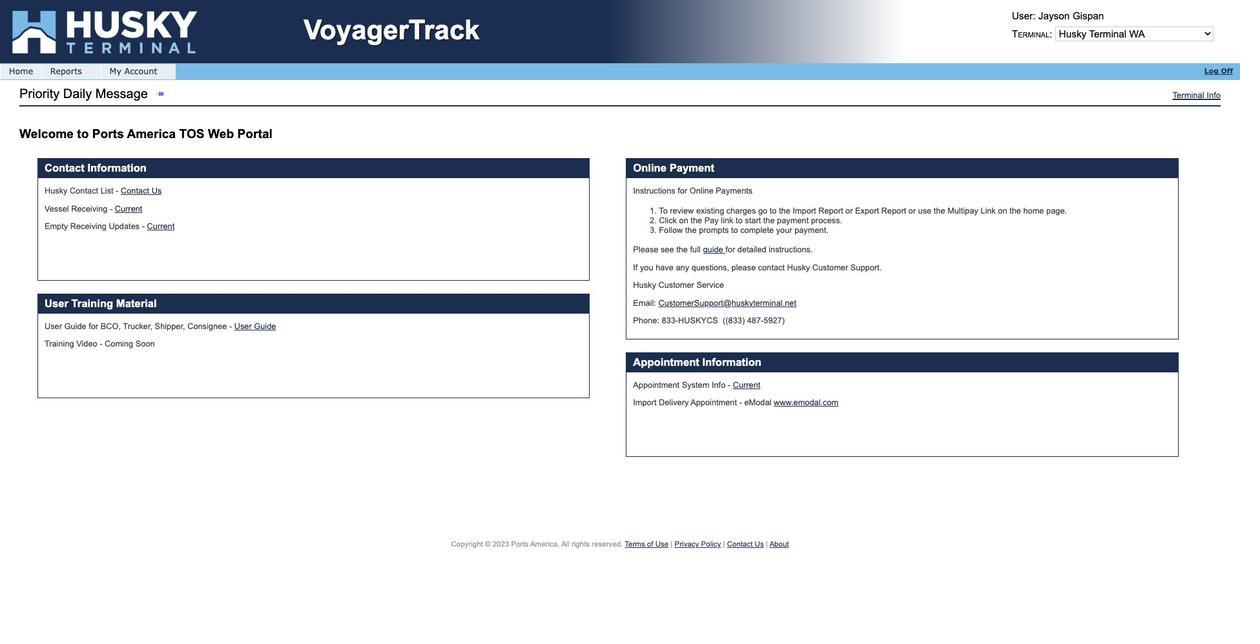 Task type: locate. For each thing, give the bounding box(es) containing it.
| right policy
[[724, 541, 725, 549]]

guide
[[703, 245, 724, 255]]

0 vertical spatial import
[[793, 206, 817, 216]]

- right the updates
[[142, 222, 145, 231]]

online up 'instructions'
[[634, 162, 667, 175]]

0 vertical spatial us
[[152, 186, 162, 196]]

0 vertical spatial training
[[71, 298, 113, 310]]

1 horizontal spatial husky
[[634, 281, 657, 290]]

of
[[648, 541, 654, 549]]

receiving
[[71, 204, 108, 214], [70, 222, 107, 231]]

system
[[682, 380, 710, 390]]

the up 'full'
[[686, 226, 697, 236]]

1 horizontal spatial ports
[[512, 541, 529, 549]]

to right link
[[736, 216, 743, 226]]

information for contact information
[[88, 162, 147, 175]]

or left export
[[846, 206, 853, 216]]

current up import delivery appointment - emodal www.emodal.com
[[733, 380, 761, 390]]

customersupport@huskyterminal.net link
[[659, 298, 797, 308]]

0 horizontal spatial contact us link
[[121, 186, 162, 196]]

reports link
[[41, 64, 101, 79]]

0 horizontal spatial |
[[671, 541, 673, 549]]

1 vertical spatial us
[[755, 541, 764, 549]]

user training material
[[45, 298, 157, 310]]

2 horizontal spatial current link
[[733, 380, 761, 390]]

487-
[[748, 316, 764, 326]]

1 vertical spatial appointment
[[634, 380, 680, 390]]

0 vertical spatial customer
[[813, 263, 849, 273]]

1 horizontal spatial or
[[909, 206, 916, 216]]

click
[[659, 216, 677, 226]]

contact us link right list
[[121, 186, 162, 196]]

guide up video
[[64, 322, 86, 331]]

1 horizontal spatial info
[[1208, 90, 1222, 100]]

0 vertical spatial receiving
[[71, 204, 108, 214]]

rights
[[572, 541, 590, 549]]

husky up vessel
[[45, 186, 68, 196]]

1 horizontal spatial customer
[[813, 263, 849, 273]]

user guide for bco, trucker, shipper, consignee - user guide
[[45, 322, 276, 331]]

husky down instructions.
[[788, 263, 811, 273]]

2 vertical spatial for
[[89, 322, 98, 331]]

prompts
[[699, 226, 729, 236]]

1 vertical spatial online
[[690, 186, 714, 196]]

material
[[116, 298, 157, 310]]

1 vertical spatial customer
[[659, 281, 695, 290]]

receiving for -
[[71, 204, 108, 214]]

2 guide from the left
[[254, 322, 276, 331]]

instructions
[[634, 186, 676, 196]]

to right the welcome
[[77, 127, 89, 141]]

information
[[88, 162, 147, 175], [703, 356, 762, 369]]

0 horizontal spatial current link
[[115, 204, 142, 214]]

contact us link left about link
[[728, 541, 764, 549]]

1 horizontal spatial current link
[[147, 222, 175, 231]]

import
[[793, 206, 817, 216], [634, 398, 657, 408]]

user for user training material
[[45, 298, 68, 310]]

1 horizontal spatial |
[[724, 541, 725, 549]]

account
[[124, 66, 157, 77]]

on right link in the top of the page
[[999, 206, 1008, 216]]

2 appointment from the top
[[634, 380, 680, 390]]

my account link
[[101, 64, 176, 79]]

0 vertical spatial husky
[[45, 186, 68, 196]]

2 vertical spatial current link
[[733, 380, 761, 390]]

0 vertical spatial appointment
[[634, 356, 700, 369]]

online payment
[[634, 162, 715, 175]]

1 vertical spatial receiving
[[70, 222, 107, 231]]

appointment system info - current
[[634, 380, 761, 390]]

to
[[77, 127, 89, 141], [770, 206, 777, 216], [736, 216, 743, 226], [732, 226, 739, 236]]

jayson
[[1039, 10, 1071, 21]]

us left about link
[[755, 541, 764, 549]]

1 vertical spatial current
[[147, 222, 175, 231]]

2 horizontal spatial current
[[733, 380, 761, 390]]

guide link
[[703, 245, 724, 255]]

import up payment.
[[793, 206, 817, 216]]

gispan
[[1073, 10, 1105, 21]]

policy
[[702, 541, 721, 549]]

0 vertical spatial information
[[88, 162, 147, 175]]

current for empty receiving updates -
[[147, 222, 175, 231]]

training left video
[[45, 339, 74, 349]]

if
[[634, 263, 638, 273]]

0 horizontal spatial husky
[[45, 186, 68, 196]]

0 horizontal spatial or
[[846, 206, 853, 216]]

training up bco,
[[71, 298, 113, 310]]

us right list
[[152, 186, 162, 196]]

0 horizontal spatial customer
[[659, 281, 695, 290]]

report right export
[[882, 206, 907, 216]]

1 horizontal spatial current
[[147, 222, 175, 231]]

customer down 'any'
[[659, 281, 695, 290]]

customersupport@huskyterminal.net
[[659, 298, 797, 308]]

on
[[999, 206, 1008, 216], [680, 216, 689, 226]]

log off link
[[1203, 67, 1236, 75]]

current up the updates
[[115, 204, 142, 214]]

ports up "contact information"
[[92, 127, 124, 141]]

1 vertical spatial info
[[712, 380, 726, 390]]

video
[[76, 339, 97, 349]]

current link up import delivery appointment - emodal www.emodal.com
[[733, 380, 761, 390]]

us
[[152, 186, 162, 196], [755, 541, 764, 549]]

appointment up delivery
[[634, 380, 680, 390]]

link
[[981, 206, 996, 216]]

import left delivery
[[634, 398, 657, 408]]

0 horizontal spatial ports
[[92, 127, 124, 141]]

0 horizontal spatial report
[[819, 206, 844, 216]]

report
[[819, 206, 844, 216], [882, 206, 907, 216]]

copyright © 2023 ports america. all rights reserved. terms of use | privacy policy | contact us | about
[[451, 541, 790, 549]]

husky
[[45, 186, 68, 196], [788, 263, 811, 273], [634, 281, 657, 290]]

0 horizontal spatial guide
[[64, 322, 86, 331]]

pay
[[705, 216, 719, 226]]

1 vertical spatial ports
[[512, 541, 529, 549]]

for up review
[[678, 186, 688, 196]]

1 horizontal spatial for
[[678, 186, 688, 196]]

| left 'about'
[[766, 541, 768, 549]]

empty receiving updates - current
[[45, 222, 175, 231]]

customer
[[813, 263, 849, 273], [659, 281, 695, 290]]

1 vertical spatial contact us link
[[728, 541, 764, 549]]

1 horizontal spatial information
[[703, 356, 762, 369]]

husky up email:
[[634, 281, 657, 290]]

1 report from the left
[[819, 206, 844, 216]]

any
[[676, 263, 690, 273]]

receiving down husky contact list - contact us
[[71, 204, 108, 214]]

information up list
[[88, 162, 147, 175]]

terminal info link
[[1173, 86, 1222, 101]]

0 horizontal spatial us
[[152, 186, 162, 196]]

husky for husky customer service
[[634, 281, 657, 290]]

existing
[[697, 206, 725, 216]]

2 horizontal spatial |
[[766, 541, 768, 549]]

log off
[[1205, 67, 1234, 75]]

0 vertical spatial ports
[[92, 127, 124, 141]]

current link for empty receiving updates - current
[[147, 222, 175, 231]]

2 or from the left
[[909, 206, 916, 216]]

training video - coming soon
[[45, 339, 155, 349]]

0 horizontal spatial for
[[89, 322, 98, 331]]

- up empty receiving updates - current
[[110, 204, 113, 214]]

home
[[1024, 206, 1045, 216]]

current link
[[115, 204, 142, 214], [147, 222, 175, 231], [733, 380, 761, 390]]

on right the click
[[680, 216, 689, 226]]

delivery
[[659, 398, 689, 408]]

for right guide link
[[726, 245, 736, 255]]

www.emodal.com
[[774, 398, 839, 408]]

1 vertical spatial information
[[703, 356, 762, 369]]

report up payment.
[[819, 206, 844, 216]]

| right use
[[671, 541, 673, 549]]

info down log
[[1208, 90, 1222, 100]]

- right consignee
[[229, 322, 232, 331]]

email: customersupport@huskyterminal.net
[[634, 298, 797, 308]]

appointment for appointment information
[[634, 356, 700, 369]]

questions,
[[692, 263, 730, 273]]

current right the updates
[[147, 222, 175, 231]]

current link for appointment system info - current
[[733, 380, 761, 390]]

guide
[[64, 322, 86, 331], [254, 322, 276, 331]]

current link up the updates
[[115, 204, 142, 214]]

0 horizontal spatial information
[[88, 162, 147, 175]]

or left the 'use'
[[909, 206, 916, 216]]

the right start
[[764, 216, 775, 226]]

please
[[634, 245, 659, 255]]

home link
[[0, 64, 41, 79]]

information for appointment information
[[703, 356, 762, 369]]

america
[[127, 127, 176, 141]]

if you have any questions, please contact husky customer support.
[[634, 263, 882, 273]]

trucker,
[[123, 322, 153, 331]]

current link right the updates
[[147, 222, 175, 231]]

1 vertical spatial import
[[634, 398, 657, 408]]

for
[[678, 186, 688, 196], [726, 245, 736, 255], [89, 322, 98, 331]]

america.
[[531, 541, 560, 549]]

receiving down vessel receiving - current
[[70, 222, 107, 231]]

consignee
[[188, 322, 227, 331]]

1 | from the left
[[671, 541, 673, 549]]

0 vertical spatial current
[[115, 204, 142, 214]]

©
[[485, 541, 491, 549]]

terms
[[625, 541, 645, 549]]

ports
[[92, 127, 124, 141], [512, 541, 529, 549]]

1 vertical spatial current link
[[147, 222, 175, 231]]

0 vertical spatial online
[[634, 162, 667, 175]]

2 vertical spatial current
[[733, 380, 761, 390]]

1 horizontal spatial import
[[793, 206, 817, 216]]

customer left support.
[[813, 263, 849, 273]]

guide right consignee
[[254, 322, 276, 331]]

appointment up system
[[634, 356, 700, 369]]

1 vertical spatial for
[[726, 245, 736, 255]]

1 horizontal spatial guide
[[254, 322, 276, 331]]

1 appointment from the top
[[634, 356, 700, 369]]

appointment
[[634, 356, 700, 369], [634, 380, 680, 390]]

1 horizontal spatial report
[[882, 206, 907, 216]]

for left bco,
[[89, 322, 98, 331]]

1 horizontal spatial contact us link
[[728, 541, 764, 549]]

reports
[[50, 66, 82, 77]]

2 horizontal spatial husky
[[788, 263, 811, 273]]

full
[[691, 245, 701, 255]]

complete
[[741, 226, 774, 236]]

0 vertical spatial contact us link
[[121, 186, 162, 196]]

2 vertical spatial husky
[[634, 281, 657, 290]]

2 | from the left
[[724, 541, 725, 549]]

info
[[1208, 90, 1222, 100], [712, 380, 726, 390]]

contact right policy
[[728, 541, 753, 549]]

ports right 2023
[[512, 541, 529, 549]]

info up appointment -
[[712, 380, 726, 390]]

information up import delivery appointment - emodal www.emodal.com
[[703, 356, 762, 369]]

all
[[562, 541, 570, 549]]

the left 'full'
[[677, 245, 688, 255]]

online up existing
[[690, 186, 714, 196]]

0 vertical spatial current link
[[115, 204, 142, 214]]



Task type: describe. For each thing, give the bounding box(es) containing it.
1 horizontal spatial us
[[755, 541, 764, 549]]

home
[[9, 66, 33, 77]]

charges
[[727, 206, 756, 216]]

terminal info
[[1173, 90, 1222, 100]]

multipay
[[948, 206, 979, 216]]

off
[[1222, 67, 1234, 75]]

833-
[[662, 316, 679, 326]]

terminal
[[1173, 90, 1205, 100]]

payment
[[670, 162, 715, 175]]

2 horizontal spatial for
[[726, 245, 736, 255]]

please see the full guide for detailed instructions.
[[634, 245, 816, 255]]

contact up vessel receiving - current
[[70, 186, 98, 196]]

contact information
[[45, 162, 147, 175]]

- up import delivery appointment - emodal www.emodal.com
[[728, 380, 731, 390]]

priority
[[19, 86, 60, 101]]

the left the pay at the top of the page
[[691, 216, 703, 226]]

detailed
[[738, 245, 767, 255]]

bco,
[[101, 322, 121, 331]]

link
[[721, 216, 734, 226]]

user:
[[1013, 10, 1036, 21]]

service
[[697, 281, 725, 290]]

list
[[101, 186, 114, 196]]

user: jayson gispan
[[1013, 10, 1105, 21]]

current for appointment system info -
[[733, 380, 761, 390]]

3 | from the left
[[766, 541, 768, 549]]

updates
[[109, 222, 140, 231]]

support.
[[851, 263, 882, 273]]

have
[[656, 263, 674, 273]]

receiving for updates
[[70, 222, 107, 231]]

see
[[661, 245, 675, 255]]

to right the go
[[770, 206, 777, 216]]

coming
[[105, 339, 133, 349]]

0 vertical spatial info
[[1208, 90, 1222, 100]]

instructions for online payments
[[634, 186, 753, 196]]

2023
[[493, 541, 509, 549]]

contact
[[759, 263, 785, 273]]

welcome to ports america tos web portal
[[19, 127, 273, 141]]

2 report from the left
[[882, 206, 907, 216]]

0 horizontal spatial info
[[712, 380, 726, 390]]

current link for vessel receiving - current
[[115, 204, 142, 214]]

to
[[659, 206, 668, 216]]

copyright
[[451, 541, 483, 549]]

contact down the welcome
[[45, 162, 85, 175]]

husky contact list - contact us
[[45, 186, 162, 196]]

to down charges
[[732, 226, 739, 236]]

user guide link
[[234, 322, 276, 331]]

you
[[640, 263, 654, 273]]

payment.
[[795, 226, 829, 236]]

daily
[[63, 86, 92, 101]]

voyagertrack
[[304, 15, 480, 45]]

1 horizontal spatial online
[[690, 186, 714, 196]]

contact right list
[[121, 186, 149, 196]]

portal
[[238, 127, 273, 141]]

0 horizontal spatial online
[[634, 162, 667, 175]]

log
[[1205, 67, 1220, 75]]

- right video
[[100, 339, 102, 349]]

my account
[[110, 66, 157, 77]]

please
[[732, 263, 756, 273]]

husky customer service
[[634, 281, 725, 290]]

0 vertical spatial for
[[678, 186, 688, 196]]

shipper,
[[155, 322, 185, 331]]

vessel receiving - current
[[45, 204, 142, 214]]

soon
[[136, 339, 155, 349]]

reserved.
[[592, 541, 623, 549]]

0 horizontal spatial on
[[680, 216, 689, 226]]

0 horizontal spatial import
[[634, 398, 657, 408]]

empty
[[45, 222, 68, 231]]

my
[[110, 66, 121, 77]]

privacy policy link
[[675, 541, 721, 549]]

email:
[[634, 298, 657, 308]]

privacy
[[675, 541, 700, 549]]

phone:
[[634, 316, 660, 326]]

1 vertical spatial husky
[[788, 263, 811, 273]]

1 vertical spatial training
[[45, 339, 74, 349]]

emodal
[[745, 398, 772, 408]]

page.
[[1047, 206, 1068, 216]]

about link
[[770, 541, 790, 549]]

import inside to review existing charges go to the import report or export report or use the multipay link on the home page. click on the pay link to start the payment process. follow the prompts to complete your payment.
[[793, 206, 817, 216]]

5927)
[[764, 316, 785, 326]]

user for user guide for bco, trucker, shipper, consignee - user guide
[[45, 322, 62, 331]]

0 horizontal spatial current
[[115, 204, 142, 214]]

1 guide from the left
[[64, 322, 86, 331]]

appointment -
[[691, 398, 743, 408]]

appointment for appointment system info - current
[[634, 380, 680, 390]]

the up your at the top of the page
[[779, 206, 791, 216]]

1 or from the left
[[846, 206, 853, 216]]

tos
[[179, 127, 205, 141]]

appointment information
[[634, 356, 762, 369]]

use
[[656, 541, 669, 549]]

message
[[96, 86, 148, 101]]

- right list
[[116, 186, 119, 196]]

your
[[777, 226, 793, 236]]

payment
[[778, 216, 809, 226]]

terminal:
[[1013, 29, 1056, 40]]

import delivery appointment - emodal www.emodal.com
[[634, 398, 839, 408]]

web
[[208, 127, 234, 141]]

husky for husky contact list - contact us
[[45, 186, 68, 196]]

priority daily message
[[19, 86, 155, 101]]

the right the 'use'
[[934, 206, 946, 216]]

process.
[[812, 216, 843, 226]]

1 horizontal spatial on
[[999, 206, 1008, 216]]

the left the home
[[1010, 206, 1022, 216]]

review
[[670, 206, 694, 216]]

payments
[[716, 186, 753, 196]]

follow
[[659, 226, 683, 236]]



Task type: vqa. For each thing, say whether or not it's contained in the screenshot.
Material
yes



